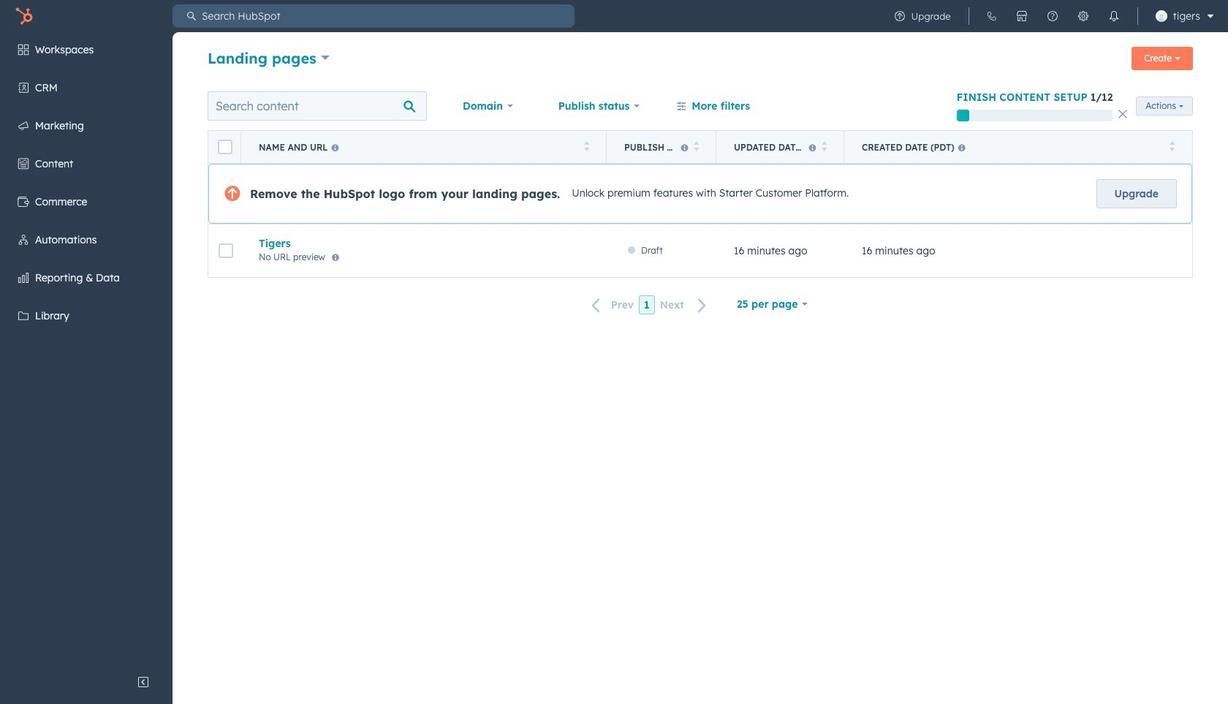 Task type: locate. For each thing, give the bounding box(es) containing it.
progress bar
[[957, 110, 969, 121]]

0 horizontal spatial press to sort. image
[[584, 141, 589, 151]]

help image
[[1047, 10, 1058, 22]]

menu
[[884, 0, 1219, 32], [0, 32, 173, 667]]

marketplaces image
[[1016, 10, 1028, 22]]

press to sort. image for fourth press to sort. element from the left
[[1169, 141, 1175, 151]]

1 horizontal spatial press to sort. image
[[821, 141, 827, 151]]

1 press to sort. image from the left
[[584, 141, 589, 151]]

press to sort. element
[[584, 141, 589, 153], [693, 141, 699, 153], [821, 141, 827, 153], [1169, 141, 1175, 153]]

Search HubSpot search field
[[196, 4, 575, 28]]

press to sort. image
[[584, 141, 589, 151], [821, 141, 827, 151], [1169, 141, 1175, 151]]

press to sort. image
[[693, 141, 699, 151]]

2 press to sort. image from the left
[[821, 141, 827, 151]]

banner
[[208, 42, 1193, 76]]

pagination navigation
[[583, 295, 716, 315]]

1 press to sort. element from the left
[[584, 141, 589, 153]]

3 press to sort. image from the left
[[1169, 141, 1175, 151]]

2 horizontal spatial press to sort. image
[[1169, 141, 1175, 151]]

press to sort. image for fourth press to sort. element from the right
[[584, 141, 589, 151]]



Task type: vqa. For each thing, say whether or not it's contained in the screenshot.
Notifications 'image'
yes



Task type: describe. For each thing, give the bounding box(es) containing it.
notifications image
[[1108, 10, 1120, 22]]

1 horizontal spatial menu
[[884, 0, 1219, 32]]

settings image
[[1077, 10, 1089, 22]]

4 press to sort. element from the left
[[1169, 141, 1175, 153]]

0 horizontal spatial menu
[[0, 32, 173, 667]]

Search content search field
[[208, 91, 427, 121]]

close image
[[1119, 110, 1128, 118]]

2 press to sort. element from the left
[[693, 141, 699, 153]]

howard n/a image
[[1156, 10, 1167, 22]]

press to sort. image for third press to sort. element from left
[[821, 141, 827, 151]]

3 press to sort. element from the left
[[821, 141, 827, 153]]



